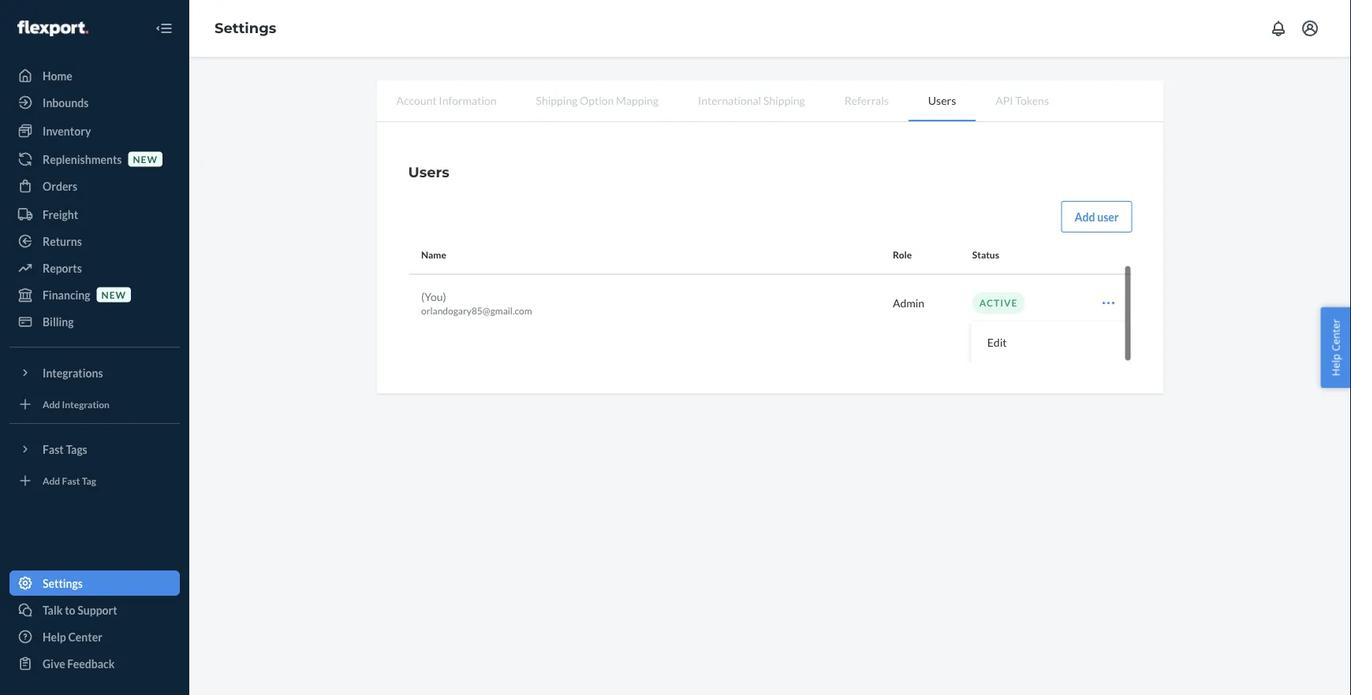 Task type: locate. For each thing, give the bounding box(es) containing it.
add left user
[[1075, 210, 1096, 224]]

center
[[1329, 319, 1343, 352], [68, 631, 103, 644]]

add left integration
[[43, 399, 60, 410]]

1 horizontal spatial help center
[[1329, 319, 1343, 377]]

1 horizontal spatial shipping
[[764, 94, 805, 107]]

add integration
[[43, 399, 110, 410]]

1 vertical spatial help center
[[43, 631, 103, 644]]

0 horizontal spatial center
[[68, 631, 103, 644]]

mapping
[[616, 94, 659, 107]]

0 horizontal spatial help
[[43, 631, 66, 644]]

orders link
[[9, 174, 180, 199]]

replenishments
[[43, 153, 122, 166]]

0 vertical spatial help
[[1329, 354, 1343, 377]]

give
[[43, 658, 65, 671]]

users
[[929, 94, 956, 107], [408, 163, 450, 181]]

help center link
[[9, 625, 180, 650]]

1 horizontal spatial settings link
[[215, 19, 276, 37]]

0 horizontal spatial users
[[408, 163, 450, 181]]

integrations button
[[9, 361, 180, 386]]

0 vertical spatial new
[[133, 153, 158, 165]]

talk to support
[[43, 604, 117, 617]]

1 horizontal spatial help
[[1329, 354, 1343, 377]]

add down fast tags
[[43, 475, 60, 487]]

new up orders link
[[133, 153, 158, 165]]

0 vertical spatial center
[[1329, 319, 1343, 352]]

0 vertical spatial fast
[[43, 443, 64, 456]]

fast left tags
[[43, 443, 64, 456]]

account information tab
[[377, 80, 516, 120]]

1 vertical spatial new
[[101, 289, 126, 301]]

add user button
[[1062, 201, 1133, 233]]

new down reports link
[[101, 289, 126, 301]]

0 horizontal spatial shipping
[[536, 94, 578, 107]]

referrals
[[845, 94, 889, 107]]

users inside tab
[[929, 94, 956, 107]]

1 vertical spatial add
[[43, 399, 60, 410]]

shipping
[[536, 94, 578, 107], [764, 94, 805, 107]]

0 vertical spatial help center
[[1329, 319, 1343, 377]]

freight link
[[9, 202, 180, 227]]

add integration link
[[9, 392, 180, 417]]

1 vertical spatial help
[[43, 631, 66, 644]]

close navigation image
[[155, 19, 174, 38]]

shipping right international
[[764, 94, 805, 107]]

help center inside "button"
[[1329, 319, 1343, 377]]

1 horizontal spatial users
[[929, 94, 956, 107]]

edit button
[[971, 288, 1129, 363]]

new for replenishments
[[133, 153, 158, 165]]

1 horizontal spatial center
[[1329, 319, 1343, 352]]

fast
[[43, 443, 64, 456], [62, 475, 80, 487]]

1 horizontal spatial new
[[133, 153, 158, 165]]

add fast tag link
[[9, 469, 180, 494]]

add inside add fast tag link
[[43, 475, 60, 487]]

returns
[[43, 235, 82, 248]]

tags
[[66, 443, 87, 456]]

status
[[972, 249, 999, 261]]

talk to support button
[[9, 598, 180, 623]]

returns link
[[9, 229, 180, 254]]

add
[[1075, 210, 1096, 224], [43, 399, 60, 410], [43, 475, 60, 487]]

freight
[[43, 208, 78, 221]]

0 horizontal spatial help center
[[43, 631, 103, 644]]

add for add fast tag
[[43, 475, 60, 487]]

api
[[996, 94, 1014, 107]]

feedback
[[67, 658, 115, 671]]

talk
[[43, 604, 63, 617]]

0 horizontal spatial new
[[101, 289, 126, 301]]

1 vertical spatial settings
[[43, 577, 83, 591]]

inventory link
[[9, 118, 180, 144]]

users down account
[[408, 163, 450, 181]]

referrals tab
[[825, 80, 909, 120]]

integrations
[[43, 367, 103, 380]]

add inside add integration link
[[43, 399, 60, 410]]

inbounds
[[43, 96, 89, 109]]

new
[[133, 153, 158, 165], [101, 289, 126, 301]]

reports link
[[9, 256, 180, 281]]

help center
[[1329, 319, 1343, 377], [43, 631, 103, 644]]

fast left tag at the bottom
[[62, 475, 80, 487]]

edit
[[987, 336, 1007, 349]]

0 horizontal spatial settings
[[43, 577, 83, 591]]

tokens
[[1016, 94, 1049, 107]]

tab list
[[377, 80, 1164, 122]]

to
[[65, 604, 75, 617]]

help
[[1329, 354, 1343, 377], [43, 631, 66, 644]]

settings
[[215, 19, 276, 37], [43, 577, 83, 591]]

settings link
[[215, 19, 276, 37], [9, 571, 180, 597]]

2 vertical spatial add
[[43, 475, 60, 487]]

home link
[[9, 63, 180, 88]]

0 vertical spatial settings
[[215, 19, 276, 37]]

shipping left the option
[[536, 94, 578, 107]]

users left api
[[929, 94, 956, 107]]

0 vertical spatial users
[[929, 94, 956, 107]]

add for add integration
[[43, 399, 60, 410]]

help center button
[[1321, 307, 1352, 388]]

fast tags button
[[9, 437, 180, 462]]

add inside add user button
[[1075, 210, 1096, 224]]

open account menu image
[[1301, 19, 1320, 38]]

1 vertical spatial center
[[68, 631, 103, 644]]

international shipping tab
[[679, 80, 825, 120]]

give feedback
[[43, 658, 115, 671]]

flexport logo image
[[17, 20, 88, 36]]

account
[[396, 94, 437, 107]]

0 vertical spatial add
[[1075, 210, 1096, 224]]

user
[[1098, 210, 1119, 224]]

0 horizontal spatial settings link
[[9, 571, 180, 597]]



Task type: describe. For each thing, give the bounding box(es) containing it.
billing link
[[9, 309, 180, 335]]

inbounds link
[[9, 90, 180, 115]]

tag
[[82, 475, 96, 487]]

(you)
[[421, 290, 446, 303]]

integration
[[62, 399, 110, 410]]

fast tags
[[43, 443, 87, 456]]

add for add user
[[1075, 210, 1096, 224]]

international shipping
[[698, 94, 805, 107]]

users tab
[[909, 80, 976, 122]]

active
[[979, 297, 1018, 309]]

0 vertical spatial settings link
[[215, 19, 276, 37]]

orders
[[43, 180, 77, 193]]

1 vertical spatial fast
[[62, 475, 80, 487]]

api tokens
[[996, 94, 1049, 107]]

(you) orlandogary85@gmail.com
[[421, 290, 532, 317]]

inventory
[[43, 124, 91, 138]]

role
[[893, 249, 912, 261]]

add user
[[1075, 210, 1119, 224]]

billing
[[43, 315, 74, 329]]

2 shipping from the left
[[764, 94, 805, 107]]

open notifications image
[[1270, 19, 1288, 38]]

center inside "button"
[[1329, 319, 1343, 352]]

reports
[[43, 262, 82, 275]]

help inside "button"
[[1329, 354, 1343, 377]]

information
[[439, 94, 497, 107]]

financing
[[43, 288, 90, 302]]

orlandogary85@gmail.com
[[421, 305, 532, 317]]

option
[[580, 94, 614, 107]]

admin
[[893, 297, 924, 310]]

new for financing
[[101, 289, 126, 301]]

add fast tag
[[43, 475, 96, 487]]

name
[[421, 249, 446, 261]]

fast inside dropdown button
[[43, 443, 64, 456]]

shipping option mapping
[[536, 94, 659, 107]]

give feedback button
[[9, 652, 180, 677]]

international
[[698, 94, 762, 107]]

1 vertical spatial users
[[408, 163, 450, 181]]

edit button
[[975, 325, 1126, 359]]

tab list containing account information
[[377, 80, 1164, 122]]

1 shipping from the left
[[536, 94, 578, 107]]

home
[[43, 69, 72, 82]]

shipping option mapping tab
[[516, 80, 679, 120]]

1 horizontal spatial settings
[[215, 19, 276, 37]]

account information
[[396, 94, 497, 107]]

1 vertical spatial settings link
[[9, 571, 180, 597]]

support
[[78, 604, 117, 617]]

api tokens tab
[[976, 80, 1069, 120]]



Task type: vqa. For each thing, say whether or not it's contained in the screenshot.
the bottommost 30
no



